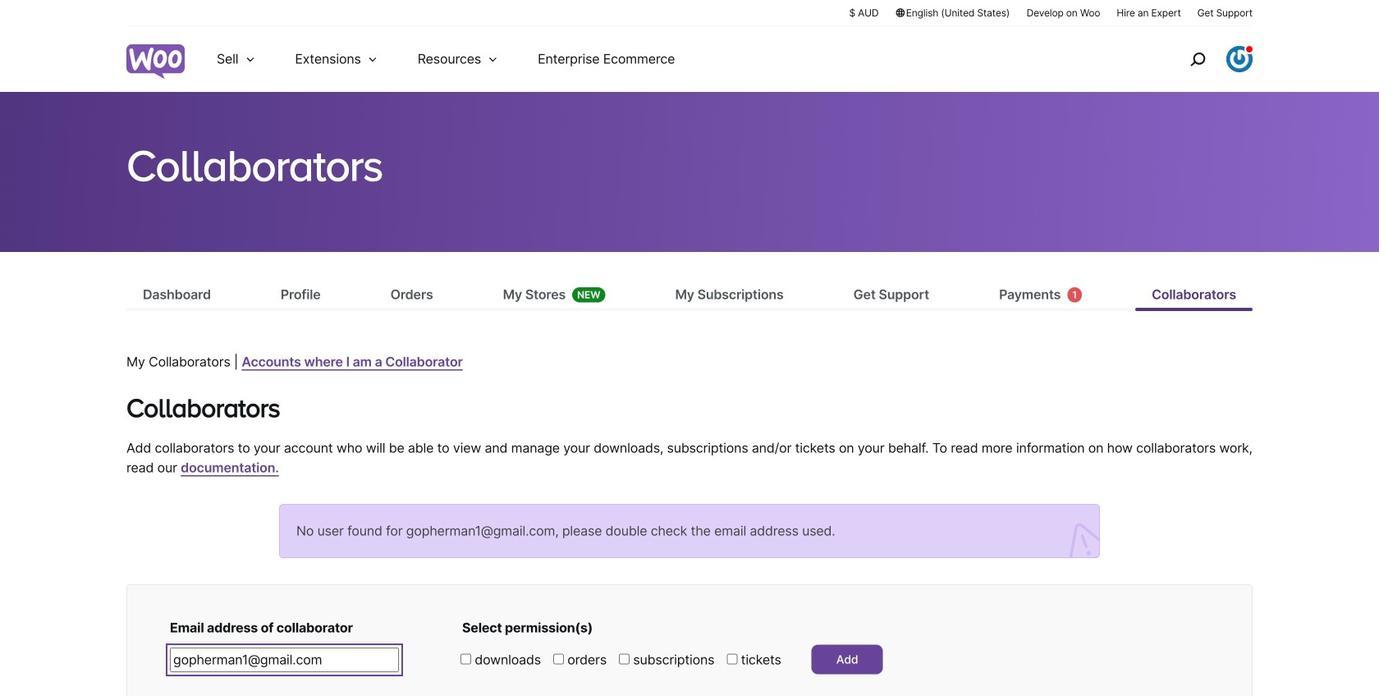 Task type: locate. For each thing, give the bounding box(es) containing it.
service navigation menu element
[[1156, 32, 1253, 86]]

None checkbox
[[619, 654, 630, 665]]

None checkbox
[[461, 654, 471, 665], [554, 654, 564, 665], [727, 654, 738, 665], [461, 654, 471, 665], [554, 654, 564, 665], [727, 654, 738, 665]]

search image
[[1185, 46, 1212, 72]]

open account menu image
[[1227, 46, 1253, 72]]



Task type: vqa. For each thing, say whether or not it's contained in the screenshot.
service navigation menu element
yes



